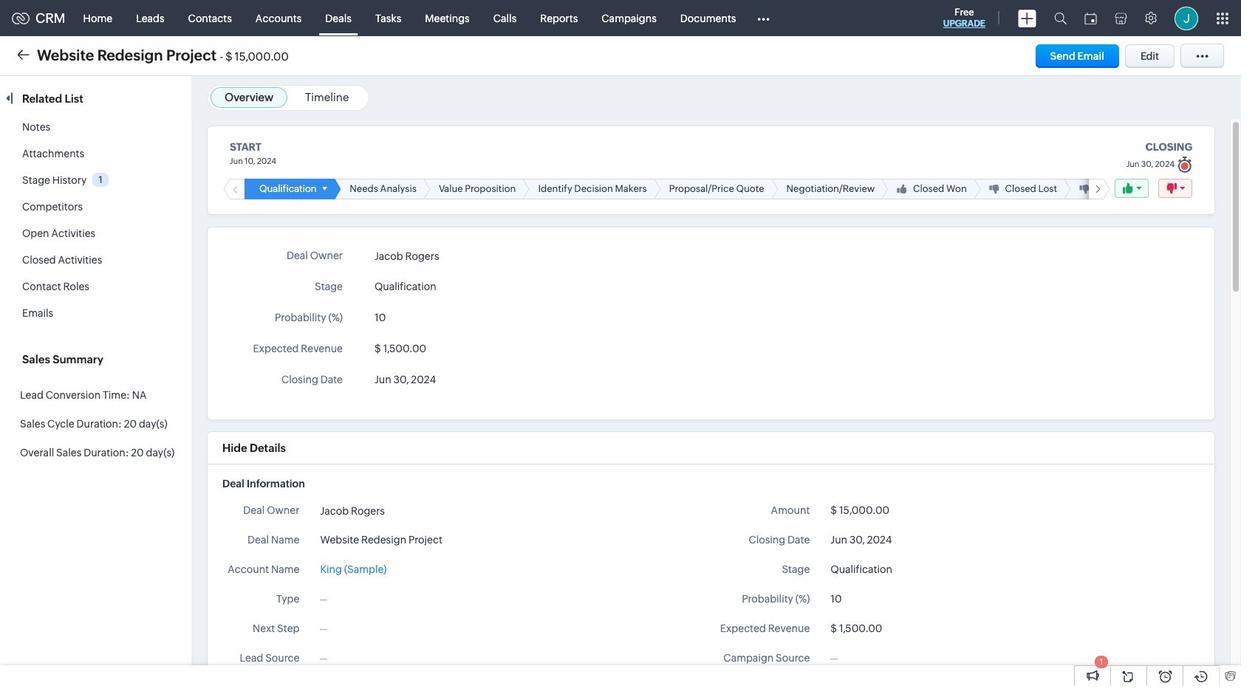 Task type: describe. For each thing, give the bounding box(es) containing it.
create menu image
[[1018, 9, 1037, 27]]



Task type: vqa. For each thing, say whether or not it's contained in the screenshot.
START
no



Task type: locate. For each thing, give the bounding box(es) containing it.
search element
[[1046, 0, 1076, 36]]

Other Modules field
[[748, 6, 780, 30]]

logo image
[[12, 12, 30, 24]]

search image
[[1055, 12, 1067, 24]]

profile element
[[1166, 0, 1208, 36]]

calendar image
[[1085, 12, 1098, 24]]

profile image
[[1175, 6, 1199, 30]]

create menu element
[[1010, 0, 1046, 36]]



